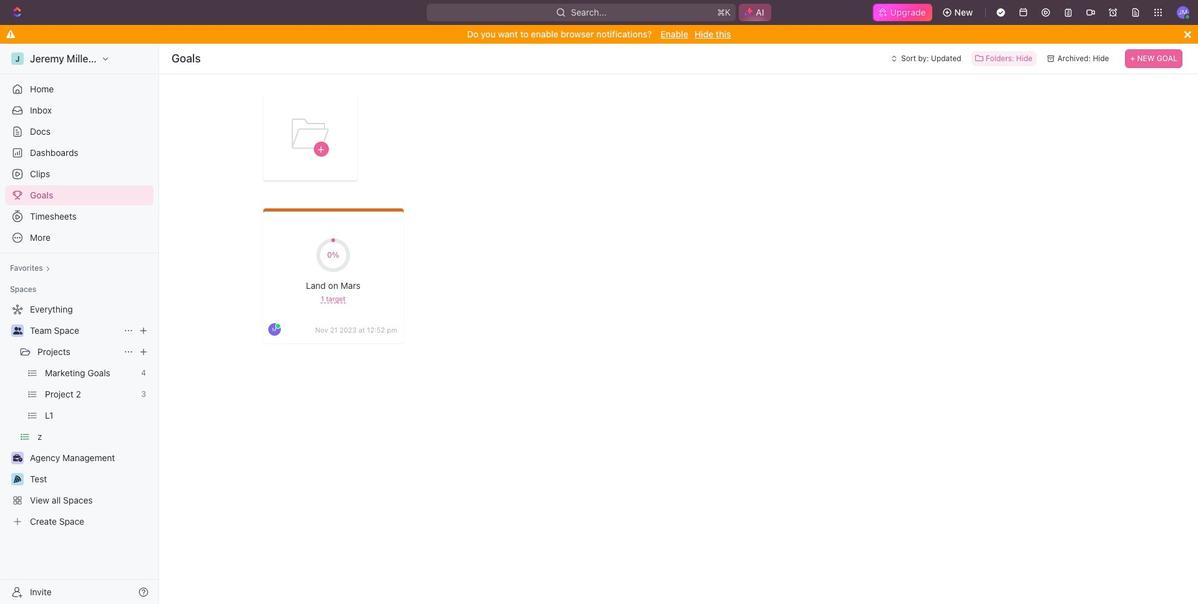 Task type: describe. For each thing, give the bounding box(es) containing it.
business time image
[[13, 454, 22, 462]]

sidebar navigation
[[0, 44, 162, 604]]

tree inside sidebar navigation
[[5, 300, 154, 532]]

user group image
[[13, 327, 22, 335]]



Task type: locate. For each thing, give the bounding box(es) containing it.
pizza slice image
[[14, 476, 21, 483]]

jeremy miller's workspace, , element
[[11, 52, 24, 65]]

tree
[[5, 300, 154, 532]]



Task type: vqa. For each thing, say whether or not it's contained in the screenshot.
Jeremy Miller's Workspace, , element
yes



